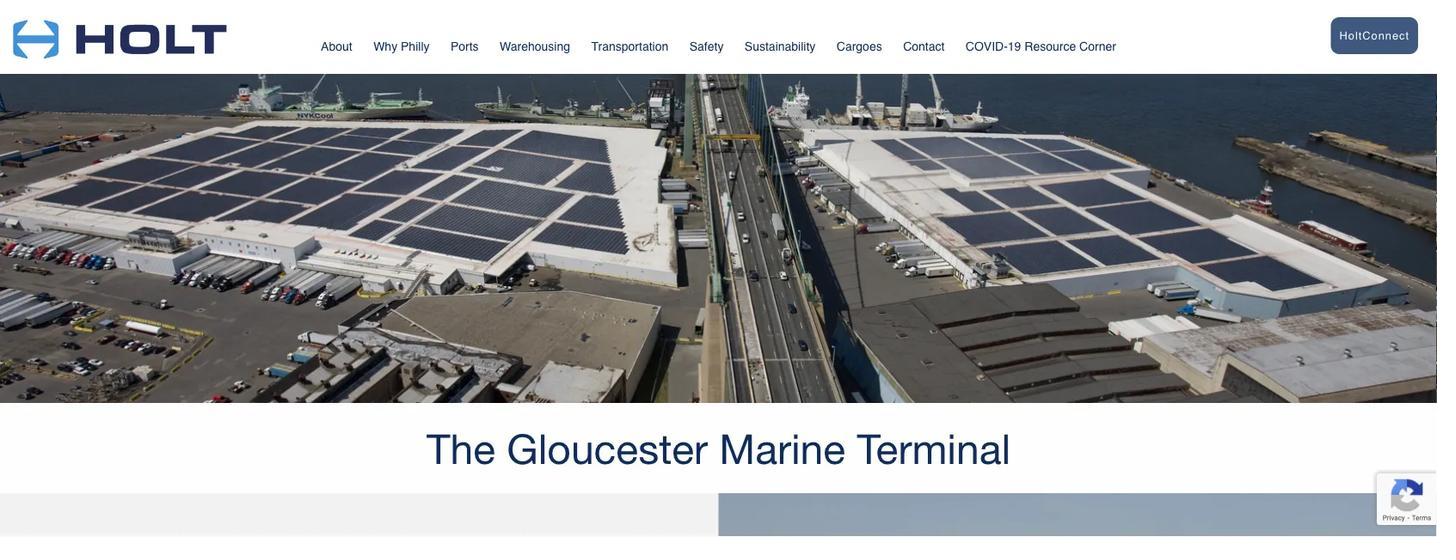 Task type: describe. For each thing, give the bounding box(es) containing it.
ports link
[[451, 32, 479, 65]]

the gloucester marine terminal main content
[[0, 0, 1437, 538]]

transportation link
[[591, 32, 668, 65]]

ports
[[451, 40, 479, 53]]

warehousing link
[[500, 32, 570, 65]]

about link
[[321, 32, 352, 65]]

holtconnect
[[1340, 29, 1410, 42]]

holtconnect button
[[1331, 17, 1418, 54]]

terminal
[[857, 425, 1011, 473]]

safety
[[689, 40, 724, 53]]

gloucester
[[507, 425, 708, 473]]

the gloucester marine terminal
[[426, 425, 1011, 473]]

why philly link
[[373, 32, 430, 65]]



Task type: locate. For each thing, give the bounding box(es) containing it.
transportation
[[591, 40, 668, 53]]

safety link
[[689, 32, 724, 65]]

warehousing
[[500, 40, 570, 53]]

why
[[373, 40, 397, 53]]

holtconnect link
[[1216, 9, 1418, 67]]

marine
[[719, 425, 845, 473]]

about
[[321, 40, 352, 53]]

philly
[[401, 40, 430, 53]]

holt logistics image
[[13, 0, 227, 67]]

the
[[426, 425, 495, 473]]

why philly
[[373, 40, 430, 53]]



Task type: vqa. For each thing, say whether or not it's contained in the screenshot.
Why Philly
yes



